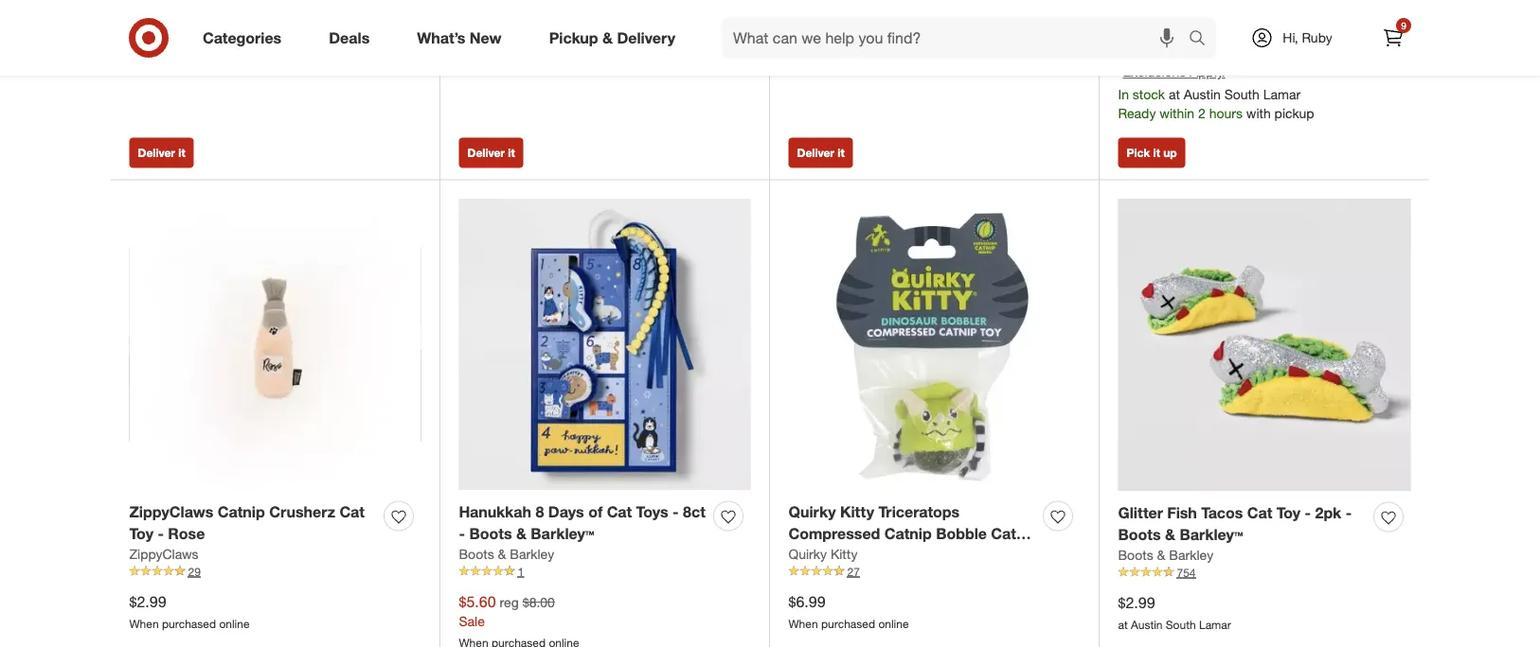 Task type: describe. For each thing, give the bounding box(es) containing it.
up
[[1163, 146, 1177, 160]]

rose
[[168, 525, 205, 543]]

boots inside glitter fish tacos cat toy - 2pk - boots & barkley™
[[1118, 526, 1161, 544]]

it inside get it as soon as 12pm today ready within 2 hours with pickup
[[814, 21, 821, 37]]

days
[[548, 503, 584, 521]]

what's
[[417, 28, 465, 47]]

south inside only ships with $35 orders free shipping * * exclusions apply. in stock at  austin south lamar ready within 2 hours with pickup
[[1224, 86, 1259, 103]]

exclusions
[[1123, 64, 1186, 80]]

catnip inside zippyclaws catnip crusherz cat toy - rose
[[218, 503, 265, 521]]

27
[[847, 565, 860, 579]]

fish
[[1167, 504, 1197, 522]]

& for pickup & delivery link
[[602, 28, 613, 47]]

zippyclaws catnip crusherz cat toy - rose link
[[129, 502, 376, 545]]

pickup & delivery link
[[533, 17, 699, 59]]

2pk
[[1315, 504, 1341, 522]]

sale
[[459, 614, 485, 631]]

- right 2pk
[[1346, 504, 1352, 522]]

2 inside get it as soon as 12pm today ready within 2 hours with pickup
[[868, 44, 876, 60]]

boots & barkley for &
[[1118, 547, 1213, 563]]

soon inside get it as soon as 12pm today ready within 2 hours with pickup
[[842, 21, 871, 37]]

- down hanukkah
[[459, 525, 465, 543]]

8
[[536, 503, 544, 521]]

deals link
[[313, 17, 393, 59]]

cat inside zippyclaws catnip crusherz cat toy - rose
[[339, 503, 365, 521]]

stock
[[1133, 86, 1165, 103]]

delivery
[[617, 28, 675, 47]]

orders
[[1220, 26, 1253, 40]]

2 soon from the left
[[512, 21, 542, 37]]

within inside get it as soon as 12pm today ready within 2 hours with pickup
[[830, 44, 865, 60]]

hi,
[[1283, 29, 1298, 46]]

3 deliver it button from the left
[[788, 138, 853, 168]]

hanukkah 8 days of cat toys - 8ct - boots & barkley™ link
[[459, 502, 706, 545]]

2 deliver it button from the left
[[459, 138, 523, 168]]

exclusions apply. link
[[1123, 64, 1225, 80]]

pickup & delivery
[[549, 28, 675, 47]]

glitter fish tacos cat toy - 2pk - boots & barkley™
[[1118, 504, 1352, 544]]

1 link
[[459, 564, 751, 580]]

categories link
[[187, 17, 305, 59]]

2 as from the left
[[216, 21, 230, 37]]

bobble
[[936, 525, 987, 543]]

hanukkah
[[459, 503, 531, 521]]

catnip inside quirky kitty triceratops compressed catnip bobble cat toy
[[884, 525, 932, 543]]

barkley™ inside glitter fish tacos cat toy - 2pk - boots & barkley™
[[1180, 526, 1243, 544]]

reg
[[500, 594, 519, 611]]

$2.99 for zippyclaws catnip crusherz cat toy - rose
[[129, 593, 166, 611]]

ready inside get it as soon as 12pm today ready within 2 hours with pickup
[[788, 44, 826, 60]]

purchased for $2.99
[[162, 618, 216, 632]]

3 deliver from the left
[[797, 146, 834, 160]]

boots & barkley for boots
[[459, 546, 554, 562]]

754
[[1177, 566, 1196, 580]]

shipping
[[1148, 44, 1199, 60]]

- left 2pk
[[1305, 504, 1311, 522]]

boots inside hanukkah 8 days of cat toys - 8ct - boots & barkley™
[[469, 525, 512, 543]]

2 shipt from the left
[[666, 21, 697, 37]]

754 link
[[1118, 565, 1411, 581]]

when for $6.99
[[788, 618, 818, 632]]

online for $2.99
[[219, 618, 250, 632]]

1 shipt from the left
[[336, 21, 367, 37]]

pickup
[[549, 28, 598, 47]]

ready inside only ships with $35 orders free shipping * * exclusions apply. in stock at  austin south lamar ready within 2 hours with pickup
[[1118, 105, 1156, 122]]

barkley for &
[[510, 546, 554, 562]]

south inside $2.99 at austin south lamar
[[1166, 619, 1196, 633]]

toys
[[636, 503, 668, 521]]

toy for rose
[[129, 525, 153, 543]]

1 today from the left
[[271, 21, 304, 37]]

1 deliver from the left
[[138, 146, 175, 160]]

boots & barkley link for &
[[1118, 546, 1213, 565]]

& inside hanukkah 8 days of cat toys - 8ct - boots & barkley™
[[516, 525, 527, 543]]

& for boots & barkley link corresponding to boots
[[498, 546, 506, 562]]

1 get from the left
[[129, 21, 151, 37]]

1 vertical spatial *
[[1118, 64, 1123, 80]]

apply.
[[1190, 64, 1225, 80]]

compressed
[[788, 525, 880, 543]]

9
[[1401, 19, 1406, 31]]

2 inside only ships with $35 orders free shipping * * exclusions apply. in stock at  austin south lamar ready within 2 hours with pickup
[[1198, 105, 1205, 122]]

with inside get it as soon as 12pm today ready within 2 hours with pickup
[[917, 44, 941, 60]]

1 deliver it from the left
[[138, 146, 185, 160]]

glitter fish tacos cat toy - 2pk - boots & barkley™ link
[[1118, 503, 1366, 546]]

of
[[588, 503, 603, 521]]

new
[[470, 28, 502, 47]]

triceratops
[[879, 503, 960, 521]]

austin inside only ships with $35 orders free shipping * * exclusions apply. in stock at  austin south lamar ready within 2 hours with pickup
[[1184, 86, 1221, 103]]

only
[[1118, 26, 1141, 40]]

3 as from the left
[[495, 21, 509, 37]]

ships
[[1144, 26, 1171, 40]]

quirky kitty
[[788, 546, 858, 562]]

zippyclaws for zippyclaws
[[129, 546, 199, 562]]

1 horizontal spatial *
[[1199, 44, 1203, 60]]

categories
[[203, 28, 282, 47]]

quirky for quirky kitty
[[788, 546, 827, 562]]

what's new
[[417, 28, 502, 47]]

$2.99 at austin south lamar
[[1118, 594, 1231, 633]]

tacos
[[1201, 504, 1243, 522]]

crusherz
[[269, 503, 335, 521]]

search button
[[1180, 17, 1226, 63]]

ruby
[[1302, 29, 1332, 46]]

1 as from the left
[[165, 21, 179, 37]]

2 today from the left
[[600, 21, 634, 37]]

toy inside quirky kitty triceratops compressed catnip bobble cat toy
[[788, 546, 813, 565]]

8ct
[[683, 503, 705, 521]]



Task type: locate. For each thing, give the bounding box(es) containing it.
3 get from the left
[[788, 21, 810, 37]]

online down 29 link
[[219, 618, 250, 632]]

- left 8ct
[[673, 503, 679, 521]]

quirky kitty triceratops compressed catnip bobble cat toy link
[[788, 502, 1036, 565]]

27 link
[[788, 564, 1080, 580]]

at inside $2.99 at austin south lamar
[[1118, 619, 1128, 633]]

shipt
[[336, 21, 367, 37], [666, 21, 697, 37]]

$35
[[1199, 26, 1217, 40]]

get
[[129, 21, 151, 37], [459, 21, 480, 37], [788, 21, 810, 37]]

1 vertical spatial zippyclaws
[[129, 546, 199, 562]]

* down free
[[1118, 64, 1123, 80]]

& inside glitter fish tacos cat toy - 2pk - boots & barkley™
[[1165, 526, 1175, 544]]

barkley
[[510, 546, 554, 562], [1169, 547, 1213, 563]]

29
[[188, 565, 201, 579]]

zippyclaws catnip crusherz cat toy - rose
[[129, 503, 365, 543]]

lamar down 754 link
[[1199, 619, 1231, 633]]

zippyclaws for zippyclaws catnip crusherz cat toy - rose
[[129, 503, 213, 521]]

2 horizontal spatial get
[[788, 21, 810, 37]]

2 deliver it from the left
[[467, 146, 515, 160]]

$2.99 inside $2.99 at austin south lamar
[[1118, 594, 1155, 612]]

0 horizontal spatial today
[[271, 21, 304, 37]]

quirky down compressed at the bottom
[[788, 546, 827, 562]]

0 horizontal spatial barkley
[[510, 546, 554, 562]]

2 zippyclaws from the top
[[129, 546, 199, 562]]

zippyclaws catnip crusherz cat toy - rose image
[[129, 199, 421, 491], [129, 199, 421, 491]]

quirky kitty triceratops compressed catnip bobble cat toy
[[788, 503, 1016, 565]]

2 horizontal spatial deliver it
[[797, 146, 845, 160]]

$6.99
[[788, 593, 825, 611]]

&
[[602, 28, 613, 47], [516, 525, 527, 543], [1165, 526, 1175, 544], [498, 546, 506, 562], [1157, 547, 1165, 563]]

1 horizontal spatial boots & barkley link
[[1118, 546, 1213, 565]]

lamar inside only ships with $35 orders free shipping * * exclusions apply. in stock at  austin south lamar ready within 2 hours with pickup
[[1263, 86, 1300, 103]]

1 quirky from the top
[[788, 503, 836, 521]]

kitty up compressed at the bottom
[[840, 503, 874, 521]]

0 horizontal spatial toy
[[129, 525, 153, 543]]

0 horizontal spatial boots & barkley link
[[459, 545, 554, 564]]

2 get from the left
[[459, 21, 480, 37]]

0 vertical spatial lamar
[[1263, 86, 1300, 103]]

1 horizontal spatial 12pm
[[563, 21, 597, 37]]

2 online from the left
[[878, 618, 909, 632]]

boots
[[469, 525, 512, 543], [1118, 526, 1161, 544], [459, 546, 494, 562], [1118, 547, 1153, 563]]

0 vertical spatial at
[[1169, 86, 1180, 103]]

toy left 2pk
[[1276, 504, 1301, 522]]

only ships with $35 orders free shipping * * exclusions apply. in stock at  austin south lamar ready within 2 hours with pickup
[[1118, 26, 1314, 122]]

$2.99 down glitter
[[1118, 594, 1155, 612]]

pick it up button
[[1118, 138, 1185, 168]]

toy inside zippyclaws catnip crusherz cat toy - rose
[[129, 525, 153, 543]]

1 when from the left
[[129, 618, 159, 632]]

cat inside quirky kitty triceratops compressed catnip bobble cat toy
[[991, 525, 1016, 543]]

What can we help you find? suggestions appear below search field
[[722, 17, 1193, 59]]

$8.00
[[523, 594, 555, 611]]

0 horizontal spatial deliver it button
[[129, 138, 194, 168]]

cat right tacos at the right of page
[[1247, 504, 1272, 522]]

pick it up
[[1127, 146, 1177, 160]]

south down apply.
[[1224, 86, 1259, 103]]

1 horizontal spatial austin
[[1184, 86, 1221, 103]]

1 vertical spatial austin
[[1131, 619, 1163, 633]]

1 horizontal spatial online
[[878, 618, 909, 632]]

1 zippyclaws from the top
[[129, 503, 213, 521]]

boots & barkley link up "754"
[[1118, 546, 1213, 565]]

lamar inside $2.99 at austin south lamar
[[1199, 619, 1231, 633]]

0 vertical spatial quirky
[[788, 503, 836, 521]]

12pm inside get it as soon as 12pm today ready within 2 hours with pickup
[[892, 21, 926, 37]]

1 horizontal spatial get it as soon as 12pm today with shipt ready within 2 hours with pickup
[[459, 21, 697, 60]]

barkley™ down days
[[531, 525, 594, 543]]

$5.60
[[459, 593, 496, 611]]

1 horizontal spatial purchased
[[821, 618, 875, 632]]

0 horizontal spatial boots & barkley
[[459, 546, 554, 562]]

south down "754"
[[1166, 619, 1196, 633]]

1 horizontal spatial deliver it
[[467, 146, 515, 160]]

0 horizontal spatial south
[[1166, 619, 1196, 633]]

2 quirky from the top
[[788, 546, 827, 562]]

purchased down 29
[[162, 618, 216, 632]]

deliver it button
[[129, 138, 194, 168], [459, 138, 523, 168], [788, 138, 853, 168]]

0 vertical spatial toy
[[1276, 504, 1301, 522]]

quirky
[[788, 503, 836, 521], [788, 546, 827, 562]]

0 horizontal spatial at
[[1118, 619, 1128, 633]]

$2.99 down zippyclaws link
[[129, 593, 166, 611]]

1 vertical spatial south
[[1166, 619, 1196, 633]]

0 horizontal spatial *
[[1118, 64, 1123, 80]]

online for $6.99
[[878, 618, 909, 632]]

0 horizontal spatial lamar
[[1199, 619, 1231, 633]]

- inside zippyclaws catnip crusherz cat toy - rose
[[158, 525, 164, 543]]

cat
[[339, 503, 365, 521], [607, 503, 632, 521], [1247, 504, 1272, 522], [991, 525, 1016, 543]]

1 purchased from the left
[[162, 618, 216, 632]]

barkley™ inside hanukkah 8 days of cat toys - 8ct - boots & barkley™
[[531, 525, 594, 543]]

2
[[209, 44, 217, 60], [539, 44, 546, 60], [868, 44, 876, 60], [1198, 105, 1205, 122]]

get it as soon as 12pm today ready within 2 hours with pickup
[[788, 21, 985, 60]]

1 12pm from the left
[[233, 21, 267, 37]]

pickup inside get it as soon as 12pm today ready within 2 hours with pickup
[[945, 44, 985, 60]]

1 online from the left
[[219, 618, 250, 632]]

barkley up "754"
[[1169, 547, 1213, 563]]

1 horizontal spatial south
[[1224, 86, 1259, 103]]

0 horizontal spatial deliver
[[138, 146, 175, 160]]

2 horizontal spatial toy
[[1276, 504, 1301, 522]]

$2.99 inside $2.99 when purchased online
[[129, 593, 166, 611]]

0 horizontal spatial catnip
[[218, 503, 265, 521]]

0 horizontal spatial deliver it
[[138, 146, 185, 160]]

cat inside hanukkah 8 days of cat toys - 8ct - boots & barkley™
[[607, 503, 632, 521]]

lamar
[[1263, 86, 1300, 103], [1199, 619, 1231, 633]]

hanukkah 8 days of cat toys - 8ct - boots & barkley™
[[459, 503, 705, 543]]

2 horizontal spatial deliver
[[797, 146, 834, 160]]

1 horizontal spatial soon
[[512, 21, 542, 37]]

hanukkah 8 days of cat toys - 8ct - boots & barkley™ image
[[459, 199, 751, 491], [459, 199, 751, 491]]

hi, ruby
[[1283, 29, 1332, 46]]

1 horizontal spatial deliver it button
[[459, 138, 523, 168]]

cat right the bobble
[[991, 525, 1016, 543]]

when down $6.99
[[788, 618, 818, 632]]

6 as from the left
[[875, 21, 889, 37]]

austin inside $2.99 at austin south lamar
[[1131, 619, 1163, 633]]

today inside get it as soon as 12pm today ready within 2 hours with pickup
[[930, 21, 963, 37]]

today
[[271, 21, 304, 37], [600, 21, 634, 37], [930, 21, 963, 37]]

cat inside glitter fish tacos cat toy - 2pk - boots & barkley™
[[1247, 504, 1272, 522]]

1 vertical spatial quirky
[[788, 546, 827, 562]]

2 vertical spatial toy
[[788, 546, 813, 565]]

2 horizontal spatial soon
[[842, 21, 871, 37]]

boots & barkley link up 1
[[459, 545, 554, 564]]

0 horizontal spatial austin
[[1131, 619, 1163, 633]]

when
[[129, 618, 159, 632], [788, 618, 818, 632]]

2 12pm from the left
[[563, 21, 597, 37]]

catnip
[[218, 503, 265, 521], [884, 525, 932, 543]]

toy
[[1276, 504, 1301, 522], [129, 525, 153, 543], [788, 546, 813, 565]]

quirky inside quirky kitty triceratops compressed catnip bobble cat toy
[[788, 503, 836, 521]]

1 horizontal spatial get
[[459, 21, 480, 37]]

with
[[308, 21, 332, 37], [637, 21, 662, 37], [1175, 26, 1196, 40], [257, 44, 282, 60], [587, 44, 612, 60], [917, 44, 941, 60], [1246, 105, 1271, 122]]

boots & barkley
[[459, 546, 554, 562], [1118, 547, 1213, 563]]

toy up zippyclaws link
[[129, 525, 153, 543]]

0 vertical spatial catnip
[[218, 503, 265, 521]]

cat right of
[[607, 503, 632, 521]]

1 horizontal spatial catnip
[[884, 525, 932, 543]]

1 horizontal spatial at
[[1169, 86, 1180, 103]]

1 horizontal spatial toy
[[788, 546, 813, 565]]

pickup inside only ships with $35 orders free shipping * * exclusions apply. in stock at  austin south lamar ready within 2 hours with pickup
[[1274, 105, 1314, 122]]

0 vertical spatial kitty
[[840, 503, 874, 521]]

2 horizontal spatial 12pm
[[892, 21, 926, 37]]

2 when from the left
[[788, 618, 818, 632]]

search
[[1180, 30, 1226, 49]]

kitty for quirky kitty
[[831, 546, 858, 562]]

quirky for quirky kitty triceratops compressed catnip bobble cat toy
[[788, 503, 836, 521]]

1 vertical spatial lamar
[[1199, 619, 1231, 633]]

deals
[[329, 28, 370, 47]]

2 purchased from the left
[[821, 618, 875, 632]]

boots & barkley link for boots
[[459, 545, 554, 564]]

$6.99 when purchased online
[[788, 593, 909, 632]]

$2.99 for glitter fish tacos cat toy - 2pk - boots & barkley™
[[1118, 594, 1155, 612]]

1 horizontal spatial barkley™
[[1180, 526, 1243, 544]]

* down the $35
[[1199, 44, 1203, 60]]

1 deliver it button from the left
[[129, 138, 194, 168]]

0 horizontal spatial online
[[219, 618, 250, 632]]

0 horizontal spatial purchased
[[162, 618, 216, 632]]

within inside only ships with $35 orders free shipping * * exclusions apply. in stock at  austin south lamar ready within 2 hours with pickup
[[1160, 105, 1194, 122]]

1 soon from the left
[[183, 21, 212, 37]]

it inside button
[[1153, 146, 1160, 160]]

1 vertical spatial toy
[[129, 525, 153, 543]]

barkley™ down tacos at the right of page
[[1180, 526, 1243, 544]]

1 horizontal spatial barkley
[[1169, 547, 1213, 563]]

catnip left 'crusherz'
[[218, 503, 265, 521]]

boots & barkley up 1
[[459, 546, 554, 562]]

purchased
[[162, 618, 216, 632], [821, 618, 875, 632]]

1 horizontal spatial today
[[600, 21, 634, 37]]

1 get it as soon as 12pm today with shipt ready within 2 hours with pickup from the left
[[129, 21, 367, 60]]

kitty for quirky kitty triceratops compressed catnip bobble cat toy
[[840, 503, 874, 521]]

purchased inside $6.99 when purchased online
[[821, 618, 875, 632]]

kitty inside quirky kitty triceratops compressed catnip bobble cat toy
[[840, 503, 874, 521]]

- up zippyclaws link
[[158, 525, 164, 543]]

hours inside get it as soon as 12pm today ready within 2 hours with pickup
[[880, 44, 913, 60]]

1 vertical spatial kitty
[[831, 546, 858, 562]]

$2.99 when purchased online
[[129, 593, 250, 632]]

toy inside glitter fish tacos cat toy - 2pk - boots & barkley™
[[1276, 504, 1301, 522]]

5 as from the left
[[825, 21, 838, 37]]

0 vertical spatial *
[[1199, 44, 1203, 60]]

it
[[154, 21, 162, 37], [484, 21, 491, 37], [814, 21, 821, 37], [178, 146, 185, 160], [508, 146, 515, 160], [838, 146, 845, 160], [1153, 146, 1160, 160]]

boots & barkley up "754"
[[1118, 547, 1213, 563]]

2 deliver from the left
[[467, 146, 505, 160]]

9 link
[[1372, 17, 1414, 59]]

online inside $2.99 when purchased online
[[219, 618, 250, 632]]

29 link
[[129, 564, 421, 580]]

barkley™
[[531, 525, 594, 543], [1180, 526, 1243, 544]]

0 horizontal spatial $2.99
[[129, 593, 166, 611]]

4 as from the left
[[545, 21, 559, 37]]

boots & barkley link
[[459, 545, 554, 564], [1118, 546, 1213, 565]]

as
[[165, 21, 179, 37], [216, 21, 230, 37], [495, 21, 509, 37], [545, 21, 559, 37], [825, 21, 838, 37], [875, 21, 889, 37]]

when inside $6.99 when purchased online
[[788, 618, 818, 632]]

glitter
[[1118, 504, 1163, 522]]

0 horizontal spatial get it as soon as 12pm today with shipt ready within 2 hours with pickup
[[129, 21, 367, 60]]

1 horizontal spatial when
[[788, 618, 818, 632]]

$2.99
[[129, 593, 166, 611], [1118, 594, 1155, 612]]

zippyclaws inside zippyclaws catnip crusherz cat toy - rose
[[129, 503, 213, 521]]

0 horizontal spatial 12pm
[[233, 21, 267, 37]]

online inside $6.99 when purchased online
[[878, 618, 909, 632]]

purchased down $6.99
[[821, 618, 875, 632]]

quirky inside quirky kitty link
[[788, 546, 827, 562]]

quirky kitty link
[[788, 545, 858, 564]]

glitter fish tacos cat toy - 2pk - boots & barkley™ image
[[1118, 199, 1411, 492], [1118, 199, 1411, 492]]

online down 27 link at the bottom right of the page
[[878, 618, 909, 632]]

0 vertical spatial south
[[1224, 86, 1259, 103]]

*
[[1199, 44, 1203, 60], [1118, 64, 1123, 80]]

zippyclaws link
[[129, 545, 199, 564]]

lamar down hi,
[[1263, 86, 1300, 103]]

kitty
[[840, 503, 874, 521], [831, 546, 858, 562]]

zippyclaws up rose
[[129, 503, 213, 521]]

0 horizontal spatial soon
[[183, 21, 212, 37]]

free
[[1118, 44, 1144, 60]]

& for &'s boots & barkley link
[[1157, 547, 1165, 563]]

1 horizontal spatial boots & barkley
[[1118, 547, 1213, 563]]

0 vertical spatial austin
[[1184, 86, 1221, 103]]

pickup
[[286, 44, 325, 60], [615, 44, 655, 60], [945, 44, 985, 60], [1274, 105, 1314, 122]]

zippyclaws down rose
[[129, 546, 199, 562]]

0 vertical spatial zippyclaws
[[129, 503, 213, 521]]

south
[[1224, 86, 1259, 103], [1166, 619, 1196, 633]]

12pm
[[233, 21, 267, 37], [563, 21, 597, 37], [892, 21, 926, 37]]

2 get it as soon as 12pm today with shipt ready within 2 hours with pickup from the left
[[459, 21, 697, 60]]

0 horizontal spatial barkley™
[[531, 525, 594, 543]]

when down zippyclaws link
[[129, 618, 159, 632]]

3 12pm from the left
[[892, 21, 926, 37]]

purchased inside $2.99 when purchased online
[[162, 618, 216, 632]]

within
[[171, 44, 206, 60], [500, 44, 535, 60], [830, 44, 865, 60], [1160, 105, 1194, 122]]

-
[[673, 503, 679, 521], [1305, 504, 1311, 522], [1346, 504, 1352, 522], [158, 525, 164, 543], [459, 525, 465, 543]]

3 soon from the left
[[842, 21, 871, 37]]

barkley for barkley™
[[1169, 547, 1213, 563]]

get inside get it as soon as 12pm today ready within 2 hours with pickup
[[788, 21, 810, 37]]

hours inside only ships with $35 orders free shipping * * exclusions apply. in stock at  austin south lamar ready within 2 hours with pickup
[[1209, 105, 1243, 122]]

at inside only ships with $35 orders free shipping * * exclusions apply. in stock at  austin south lamar ready within 2 hours with pickup
[[1169, 86, 1180, 103]]

0 horizontal spatial when
[[129, 618, 159, 632]]

quirky kitty triceratops compressed catnip bobble cat toy image
[[788, 199, 1080, 491], [788, 199, 1080, 491]]

1 horizontal spatial deliver
[[467, 146, 505, 160]]

0 horizontal spatial shipt
[[336, 21, 367, 37]]

2 horizontal spatial today
[[930, 21, 963, 37]]

1
[[518, 565, 524, 579]]

2 horizontal spatial deliver it button
[[788, 138, 853, 168]]

1 horizontal spatial $2.99
[[1118, 594, 1155, 612]]

1 horizontal spatial shipt
[[666, 21, 697, 37]]

quirky up compressed at the bottom
[[788, 503, 836, 521]]

toy down compressed at the bottom
[[788, 546, 813, 565]]

1 horizontal spatial lamar
[[1263, 86, 1300, 103]]

1 vertical spatial at
[[1118, 619, 1128, 633]]

3 today from the left
[[930, 21, 963, 37]]

0 horizontal spatial get
[[129, 21, 151, 37]]

barkley up 1
[[510, 546, 554, 562]]

cat right 'crusherz'
[[339, 503, 365, 521]]

when inside $2.99 when purchased online
[[129, 618, 159, 632]]

purchased for $6.99
[[821, 618, 875, 632]]

toy for 2pk
[[1276, 504, 1301, 522]]

pick
[[1127, 146, 1150, 160]]

when for $2.99
[[129, 618, 159, 632]]

3 deliver it from the left
[[797, 146, 845, 160]]

in
[[1118, 86, 1129, 103]]

catnip down triceratops
[[884, 525, 932, 543]]

$5.60 reg $8.00 sale
[[459, 593, 555, 631]]

kitty up 27
[[831, 546, 858, 562]]

1 vertical spatial catnip
[[884, 525, 932, 543]]

what's new link
[[401, 17, 525, 59]]

hours
[[220, 44, 254, 60], [550, 44, 583, 60], [880, 44, 913, 60], [1209, 105, 1243, 122]]

deliver
[[138, 146, 175, 160], [467, 146, 505, 160], [797, 146, 834, 160]]

get it as soon as 12pm today with shipt ready within 2 hours with pickup
[[129, 21, 367, 60], [459, 21, 697, 60]]



Task type: vqa. For each thing, say whether or not it's contained in the screenshot.


